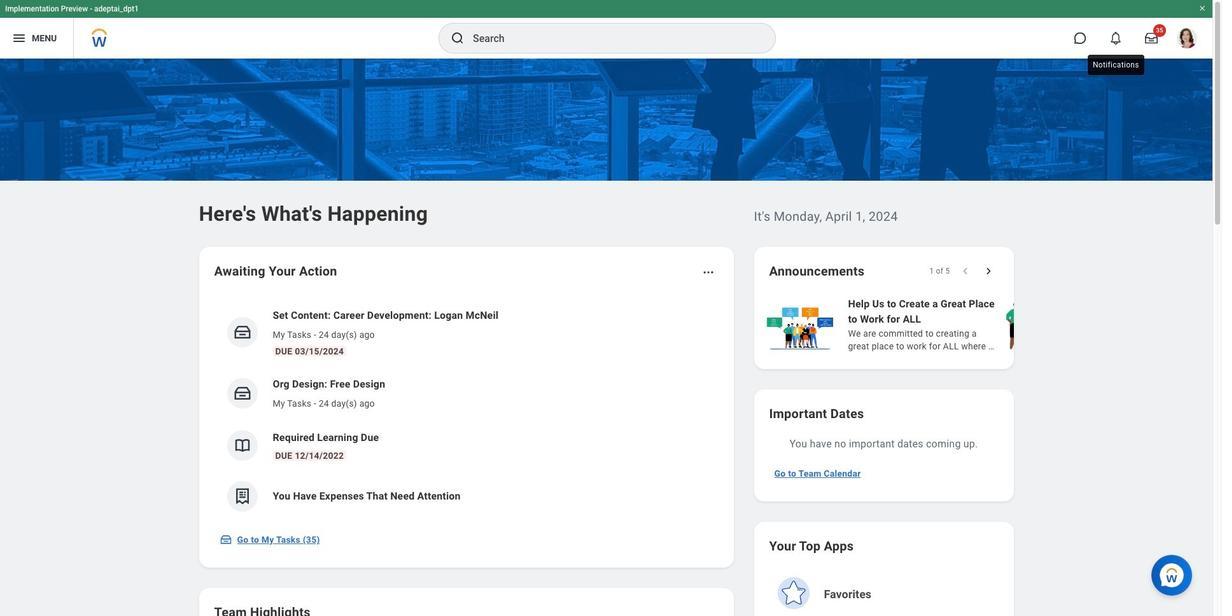 Task type: vqa. For each thing, say whether or not it's contained in the screenshot.
main content
yes



Task type: locate. For each thing, give the bounding box(es) containing it.
inbox image
[[233, 323, 252, 342]]

book open image
[[233, 436, 252, 455]]

main content
[[0, 59, 1223, 616]]

1 horizontal spatial inbox image
[[233, 384, 252, 403]]

0 horizontal spatial inbox image
[[219, 534, 232, 546]]

tooltip
[[1086, 52, 1147, 78]]

Search Workday  search field
[[473, 24, 749, 52]]

related actions image
[[702, 266, 715, 279]]

inbox large image
[[1146, 32, 1158, 45]]

status
[[930, 266, 950, 276]]

chevron left small image
[[959, 265, 972, 278]]

0 horizontal spatial list
[[214, 298, 719, 522]]

dashboard expenses image
[[233, 487, 252, 506]]

list
[[764, 295, 1223, 354], [214, 298, 719, 522]]

inbox image
[[233, 384, 252, 403], [219, 534, 232, 546]]

0 vertical spatial inbox image
[[233, 384, 252, 403]]

banner
[[0, 0, 1213, 59]]



Task type: describe. For each thing, give the bounding box(es) containing it.
notifications large image
[[1110, 32, 1123, 45]]

1 horizontal spatial list
[[764, 295, 1223, 354]]

search image
[[450, 31, 465, 46]]

profile logan mcneil image
[[1177, 28, 1198, 51]]

close environment banner image
[[1199, 4, 1207, 12]]

1 vertical spatial inbox image
[[219, 534, 232, 546]]

justify image
[[11, 31, 27, 46]]

chevron right small image
[[982, 265, 995, 278]]



